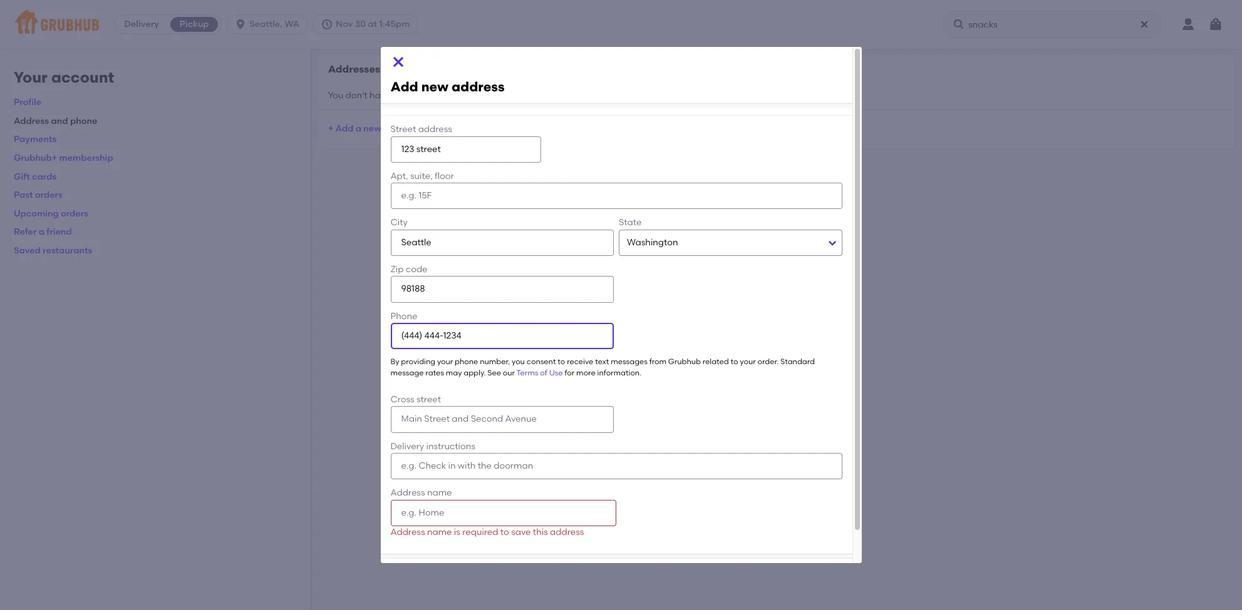 Task type: vqa. For each thing, say whether or not it's contained in the screenshot.
the right Add
yes



Task type: describe. For each thing, give the bounding box(es) containing it.
Address name text field
[[391, 500, 617, 527]]

1 horizontal spatial to
[[558, 358, 565, 367]]

refer a friend link
[[14, 227, 72, 238]]

order.
[[758, 358, 779, 367]]

saved restaurants
[[14, 246, 92, 256]]

this
[[533, 527, 548, 538]]

30
[[355, 19, 366, 29]]

0 vertical spatial add
[[391, 79, 418, 95]]

apt, suite, floor
[[391, 171, 454, 182]]

you
[[328, 90, 344, 101]]

gift cards
[[14, 171, 57, 182]]

1 your from the left
[[437, 358, 453, 367]]

of
[[540, 369, 547, 378]]

floor
[[435, 171, 454, 182]]

svg image inside seattle, wa button
[[234, 18, 247, 31]]

main navigation navigation
[[0, 0, 1243, 49]]

saved
[[410, 90, 436, 101]]

your account
[[14, 68, 114, 86]]

save
[[511, 527, 531, 538]]

rates
[[426, 369, 444, 378]]

grubhub
[[668, 358, 701, 367]]

cross street
[[391, 395, 441, 405]]

terms of use for more information.
[[517, 369, 642, 378]]

address name
[[391, 488, 452, 499]]

delivery instructions
[[391, 442, 475, 452]]

grubhub+ membership
[[14, 153, 113, 164]]

orders for upcoming orders
[[61, 209, 88, 219]]

message
[[391, 369, 424, 378]]

+ add a new address
[[328, 123, 418, 134]]

Phone telephone field
[[391, 323, 614, 350]]

upcoming
[[14, 209, 59, 219]]

more
[[577, 369, 596, 378]]

seattle, wa
[[249, 19, 299, 29]]

use
[[549, 369, 563, 378]]

1 horizontal spatial new
[[422, 79, 449, 95]]

nov
[[336, 19, 353, 29]]

0 vertical spatial phone
[[70, 116, 97, 126]]

add new address
[[391, 79, 505, 95]]

consent
[[527, 358, 556, 367]]

seattle,
[[249, 19, 283, 29]]

orders for past orders
[[35, 190, 63, 201]]

refer
[[14, 227, 37, 238]]

2 horizontal spatial to
[[731, 358, 738, 367]]

information.
[[597, 369, 642, 378]]

zip code
[[391, 264, 428, 275]]

street
[[391, 124, 416, 135]]

membership
[[59, 153, 113, 164]]

account
[[51, 68, 114, 86]]

+ add a new address button
[[328, 118, 418, 140]]

address and phone
[[14, 116, 97, 126]]

delivery button
[[115, 14, 168, 34]]

profile
[[14, 97, 41, 108]]

name for address name is required to save this address
[[427, 527, 452, 538]]

required
[[463, 527, 498, 538]]

you
[[512, 358, 525, 367]]

address for address and phone
[[14, 116, 49, 126]]

wa
[[285, 19, 299, 29]]

code
[[406, 264, 428, 275]]

our
[[503, 369, 515, 378]]

pickup button
[[168, 14, 221, 34]]

nov 30 at 1:45pm button
[[313, 14, 423, 34]]

addresses.
[[438, 90, 484, 101]]

zip
[[391, 264, 404, 275]]

Apt, suite, floor text field
[[391, 183, 842, 210]]

past orders
[[14, 190, 63, 201]]

your
[[14, 68, 48, 86]]

number,
[[480, 358, 510, 367]]

instructions
[[426, 442, 475, 452]]

cross
[[391, 395, 415, 405]]

1:45pm
[[379, 19, 410, 29]]

a inside button
[[356, 123, 362, 134]]

2 your from the left
[[740, 358, 756, 367]]

for
[[565, 369, 575, 378]]

payments
[[14, 134, 57, 145]]

City text field
[[391, 230, 614, 256]]

see
[[488, 369, 501, 378]]

refer a friend
[[14, 227, 72, 238]]

svg image inside nov 30 at 1:45pm button
[[321, 18, 333, 31]]

address right saved
[[452, 79, 505, 95]]

restaurants
[[43, 246, 92, 256]]

at
[[368, 19, 377, 29]]

apt,
[[391, 171, 408, 182]]



Task type: locate. For each thing, give the bounding box(es) containing it.
to up use
[[558, 358, 565, 367]]

1 vertical spatial add
[[336, 123, 354, 134]]

orders
[[35, 190, 63, 201], [61, 209, 88, 219]]

providing
[[401, 358, 436, 367]]

by providing your phone number, you consent to receive text messages from grubhub related to your order. standard message rates may apply. see our
[[391, 358, 815, 378]]

street
[[417, 395, 441, 405]]

name left is
[[427, 527, 452, 538]]

Street address text field
[[391, 136, 541, 163]]

delivery left "pickup"
[[124, 19, 159, 29]]

new
[[422, 79, 449, 95], [364, 123, 381, 134]]

1 vertical spatial delivery
[[391, 442, 424, 452]]

saved
[[14, 246, 41, 256]]

address right the street
[[418, 124, 452, 135]]

and
[[51, 116, 68, 126]]

1 horizontal spatial a
[[356, 123, 362, 134]]

address for address name is required to save this address
[[391, 527, 425, 538]]

address down the delivery instructions
[[391, 488, 425, 499]]

Cross street text field
[[391, 407, 614, 433]]

to left save
[[501, 527, 509, 538]]

add right +
[[336, 123, 354, 134]]

delivery inside button
[[124, 19, 159, 29]]

new inside button
[[364, 123, 381, 134]]

text
[[595, 358, 609, 367]]

grubhub+
[[14, 153, 57, 164]]

svg image inside the main navigation navigation
[[1140, 19, 1150, 29]]

1 vertical spatial a
[[39, 227, 44, 238]]

delivery for delivery instructions
[[391, 442, 424, 452]]

past
[[14, 190, 33, 201]]

grubhub+ membership link
[[14, 153, 113, 164]]

phone up apply.
[[455, 358, 478, 367]]

1 vertical spatial name
[[427, 527, 452, 538]]

phone right and
[[70, 116, 97, 126]]

2 vertical spatial address
[[391, 527, 425, 538]]

0 horizontal spatial add
[[336, 123, 354, 134]]

delivery
[[124, 19, 159, 29], [391, 442, 424, 452]]

receive
[[567, 358, 594, 367]]

1 name from the top
[[427, 488, 452, 499]]

from
[[650, 358, 667, 367]]

0 horizontal spatial delivery
[[124, 19, 159, 29]]

1 vertical spatial address
[[391, 488, 425, 499]]

name for address name
[[427, 488, 452, 499]]

to right related
[[731, 358, 738, 367]]

a right refer
[[39, 227, 44, 238]]

svg image
[[1209, 17, 1224, 32], [234, 18, 247, 31], [321, 18, 333, 31], [953, 18, 966, 31]]

0 horizontal spatial your
[[437, 358, 453, 367]]

saved restaurants link
[[14, 246, 92, 256]]

your up may
[[437, 358, 453, 367]]

address name is required to save this address alert
[[391, 527, 584, 538]]

1 horizontal spatial add
[[391, 79, 418, 95]]

have
[[370, 90, 390, 101]]

add
[[391, 79, 418, 95], [336, 123, 354, 134]]

by
[[391, 358, 399, 367]]

upcoming orders link
[[14, 209, 88, 219]]

1 vertical spatial orders
[[61, 209, 88, 219]]

0 horizontal spatial svg image
[[391, 55, 406, 70]]

0 horizontal spatial phone
[[70, 116, 97, 126]]

0 vertical spatial a
[[356, 123, 362, 134]]

address down profile
[[14, 116, 49, 126]]

apply.
[[464, 369, 486, 378]]

0 vertical spatial svg image
[[1140, 19, 1150, 29]]

2 name from the top
[[427, 527, 452, 538]]

state
[[619, 218, 642, 228]]

address for address name
[[391, 488, 425, 499]]

nov 30 at 1:45pm
[[336, 19, 410, 29]]

1 horizontal spatial delivery
[[391, 442, 424, 452]]

delivery for delivery
[[124, 19, 159, 29]]

address
[[14, 116, 49, 126], [391, 488, 425, 499], [391, 527, 425, 538]]

you don't have any saved addresses.
[[328, 90, 484, 101]]

+
[[328, 123, 333, 134]]

address name is required to save this address
[[391, 527, 584, 538]]

add inside button
[[336, 123, 354, 134]]

friend
[[47, 227, 72, 238]]

is
[[454, 527, 460, 538]]

address
[[452, 79, 505, 95], [383, 123, 418, 134], [418, 124, 452, 135], [550, 527, 584, 538]]

related
[[703, 358, 729, 367]]

to
[[558, 358, 565, 367], [731, 358, 738, 367], [501, 527, 509, 538]]

may
[[446, 369, 462, 378]]

address and phone link
[[14, 116, 97, 126]]

gift
[[14, 171, 30, 182]]

orders up friend
[[61, 209, 88, 219]]

1 vertical spatial svg image
[[391, 55, 406, 70]]

1 vertical spatial new
[[364, 123, 381, 134]]

your left order. at bottom
[[740, 358, 756, 367]]

city
[[391, 218, 408, 228]]

new right the 'any'
[[422, 79, 449, 95]]

gift cards link
[[14, 171, 57, 182]]

Delivery instructions text field
[[391, 454, 842, 480]]

0 horizontal spatial to
[[501, 527, 509, 538]]

1 horizontal spatial your
[[740, 358, 756, 367]]

address down address name
[[391, 527, 425, 538]]

1 horizontal spatial phone
[[455, 358, 478, 367]]

past orders link
[[14, 190, 63, 201]]

addresses
[[328, 63, 380, 75]]

address right this
[[550, 527, 584, 538]]

0 vertical spatial new
[[422, 79, 449, 95]]

0 vertical spatial delivery
[[124, 19, 159, 29]]

a right +
[[356, 123, 362, 134]]

1 vertical spatial phone
[[455, 358, 478, 367]]

any
[[393, 90, 408, 101]]

0 horizontal spatial new
[[364, 123, 381, 134]]

0 vertical spatial address
[[14, 116, 49, 126]]

suite,
[[410, 171, 433, 182]]

standard
[[781, 358, 815, 367]]

street address
[[391, 124, 452, 135]]

name down the delivery instructions
[[427, 488, 452, 499]]

Zip code telephone field
[[391, 277, 614, 303]]

cards
[[32, 171, 57, 182]]

1 horizontal spatial svg image
[[1140, 19, 1150, 29]]

svg image
[[1140, 19, 1150, 29], [391, 55, 406, 70]]

seattle, wa button
[[226, 14, 313, 34]]

delivery left instructions
[[391, 442, 424, 452]]

terms
[[517, 369, 538, 378]]

orders up upcoming orders
[[35, 190, 63, 201]]

profile link
[[14, 97, 41, 108]]

0 horizontal spatial a
[[39, 227, 44, 238]]

address inside button
[[383, 123, 418, 134]]

0 vertical spatial orders
[[35, 190, 63, 201]]

phone
[[391, 311, 418, 322]]

payments link
[[14, 134, 57, 145]]

terms of use link
[[517, 369, 563, 378]]

phone inside "by providing your phone number, you consent to receive text messages from grubhub related to your order. standard message rates may apply. see our"
[[455, 358, 478, 367]]

address down the 'any'
[[383, 123, 418, 134]]

name
[[427, 488, 452, 499], [427, 527, 452, 538]]

phone
[[70, 116, 97, 126], [455, 358, 478, 367]]

your
[[437, 358, 453, 367], [740, 358, 756, 367]]

upcoming orders
[[14, 209, 88, 219]]

add right have
[[391, 79, 418, 95]]

0 vertical spatial name
[[427, 488, 452, 499]]

new left the street
[[364, 123, 381, 134]]

pickup
[[180, 19, 209, 29]]



